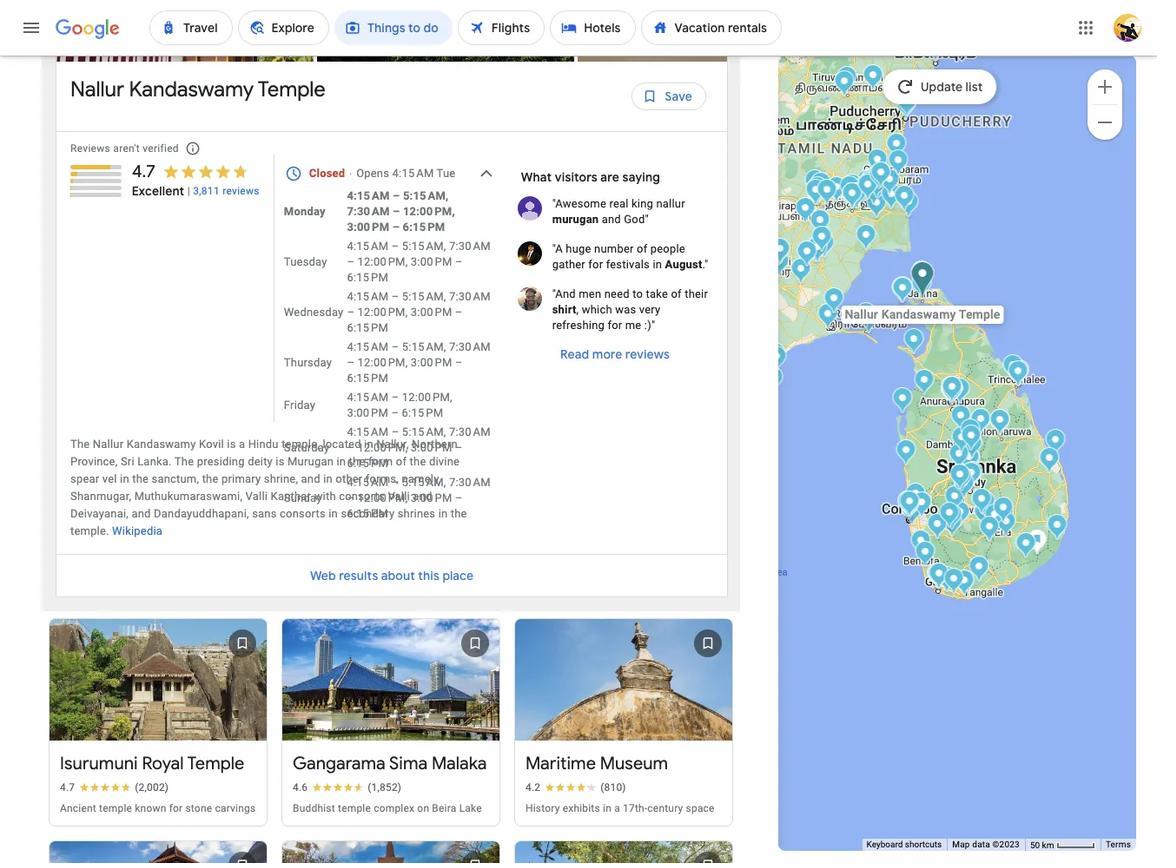 Task type: locate. For each thing, give the bounding box(es) containing it.
muthukumaraswami,
[[134, 490, 243, 503]]

and
[[602, 213, 621, 226], [301, 473, 321, 486], [413, 490, 432, 503], [132, 508, 151, 521]]

of
[[637, 243, 648, 256], [671, 288, 682, 301], [396, 456, 407, 469]]

results
[[339, 569, 378, 584]]

india seashell museum image
[[926, 36, 946, 64]]

keyboard
[[867, 841, 903, 850]]

4.7 inside "image"
[[60, 782, 75, 795]]

in
[[653, 258, 662, 271], [364, 438, 374, 451], [337, 456, 346, 469], [120, 473, 129, 486], [323, 473, 333, 486], [329, 508, 338, 521], [439, 508, 448, 521], [603, 803, 612, 816]]

mottai gopura vasal athi kumbeshvarar temple image
[[862, 169, 882, 197]]

velgam vehera buddhist temple | වෙල්ගම් වෙහෙර image
[[1003, 355, 1023, 383]]

for down huge
[[589, 258, 603, 271]]

maha viharaya, anuradhapura image
[[943, 379, 963, 408]]

anuradhapura moonstone |සඳකඩ පහන image
[[942, 376, 962, 405]]

4:15 am – 5:15 am, 7:30 am – 12:00 pm, 3:00 pm – 6:15 pm for saturday
[[347, 426, 491, 470]]

12:00 pm, for sunday
[[358, 492, 408, 505]]

6:15 pm for thursday
[[347, 372, 389, 385]]

the right shrines at the bottom of page
[[451, 508, 467, 521]]

reviews down :)"
[[626, 347, 670, 363]]

dambulla royal cave temple and golden temple image
[[963, 418, 983, 447]]

nallur up reviews
[[70, 77, 124, 103]]

in down with
[[329, 508, 338, 521]]

5 4:15 am – 5:15 am, 7:30 am – 12:00 pm, 3:00 pm – 6:15 pm from the top
[[347, 476, 491, 521]]

thirumohoor shri kalameghaperumal temple image
[[770, 250, 790, 279]]

of right take
[[671, 288, 682, 301]]

sri dalada maligawa image
[[962, 462, 982, 491]]

gangarama temple image
[[900, 493, 920, 522]]

"and men need to take of their shirt
[[553, 288, 708, 317]]

maritime
[[526, 754, 596, 776]]

save abhayagiri pagoda to collection image
[[455, 846, 496, 864]]

reviews aren't verified image
[[172, 128, 214, 170]]

yanai malai ancient jain hills image
[[768, 249, 788, 277]]

batticaloa dutch fort image
[[1046, 429, 1066, 458]]

2 temple from the left
[[338, 803, 371, 816]]

4.7 up "ancient"
[[60, 782, 75, 795]]

0 horizontal spatial a
[[239, 438, 245, 451]]

uchi pillaiyar temple image
[[808, 179, 828, 208]]

4:15 am – 12:00 pm, 3:00 pm – 6:15 pm
[[347, 391, 453, 420]]

khan clock tower image
[[899, 491, 919, 520]]

read more reviews
[[561, 347, 670, 363]]

2 horizontal spatial of
[[671, 288, 682, 301]]

5:15 am, for thursday
[[402, 341, 446, 354]]

1 vertical spatial reviews
[[626, 347, 670, 363]]

other
[[336, 473, 363, 486]]

closed ⋅ opens 4:15 am tue
[[309, 167, 456, 180]]

sri garbarakshambigai temple - thirukarukavur image
[[854, 176, 874, 205]]

gangarama sima malaka
[[293, 754, 487, 776]]

1 vertical spatial the
[[175, 456, 194, 469]]

4 4:15 am – 5:15 am, 7:30 am – 12:00 pm, 3:00 pm – 6:15 pm from the top
[[347, 426, 491, 470]]

5:15 am, for monday
[[403, 190, 449, 203]]

temple for isurumuni royal temple
[[187, 754, 244, 776]]

1 horizontal spatial of
[[637, 243, 648, 256]]

and down real
[[602, 213, 621, 226]]

group of monuments at mahabalipuram image
[[927, 35, 947, 63]]

4:15 am for monday
[[347, 190, 390, 203]]

(1,852)
[[368, 782, 402, 795]]

12:00 pm, down tue
[[403, 205, 455, 218]]

12:00 pm, for tuesday
[[358, 256, 408, 269]]

colombo port maritime museum image
[[898, 491, 918, 520]]

of inside "a huge number of people gather for festivals in
[[637, 243, 648, 256]]

a left hindu
[[239, 438, 245, 451]]

mannar dutch fort image
[[904, 329, 924, 357]]

0 vertical spatial kandaswamy
[[129, 77, 254, 103]]

1 horizontal spatial 4.7
[[132, 161, 155, 183]]

50
[[1031, 841, 1041, 851]]

4:15 am – 5:15 am, 7:30 am – 12:00 pm, 3:00 pm – 6:15 pm up 'namely,'
[[347, 426, 491, 470]]

sans
[[252, 508, 277, 521]]

1 vertical spatial 4.7
[[60, 782, 75, 795]]

1 temple from the left
[[99, 803, 132, 816]]

star fort matara image
[[955, 570, 975, 599]]

7:30 am for sunday
[[449, 476, 491, 490]]

1 horizontal spatial is
[[276, 456, 285, 469]]

1 horizontal spatial for
[[589, 258, 603, 271]]

nallur inside nallur kandaswamy temple element
[[70, 77, 124, 103]]

kothandaramar temple image
[[859, 308, 879, 336]]

abhayagiri pagoda image
[[943, 376, 963, 405]]

0 horizontal spatial valli
[[246, 490, 268, 503]]

0 vertical spatial a
[[239, 438, 245, 451]]

in right 'vel'
[[120, 473, 129, 486]]

vatadage image
[[990, 410, 1010, 439]]

4:15 am inside 4:15 am – 12:00 pm, 3:00 pm – 6:15 pm
[[347, 391, 389, 404]]

3:00 pm for saturday
[[411, 442, 452, 455]]

gandhi memorial museum image
[[764, 252, 784, 281]]

nageswaran temple image
[[862, 169, 882, 197]]

consorts up secondary
[[339, 490, 385, 503]]

for left me
[[608, 319, 623, 332]]

are
[[601, 170, 620, 185]]

friday
[[284, 399, 316, 412]]

4.7 out of 5 stars from 3,811 reviews. excellent. element
[[132, 161, 260, 200]]

kande vihara temple image
[[911, 530, 931, 559]]

twin ponds (කුට්ටම් පොකුණ) image
[[943, 376, 963, 405]]

valli down forms,
[[388, 490, 410, 503]]

0 vertical spatial the
[[70, 438, 90, 451]]

in down located
[[337, 456, 346, 469]]

2 vertical spatial of
[[396, 456, 407, 469]]

1 horizontal spatial temple
[[338, 803, 371, 816]]

gangarama
[[293, 754, 386, 776]]

4:15 am – 5:15 am, 7:30 am – 12:00 pm, 3:00 pm – 6:15 pm up wednesday 4:15 am – 5:15 am, 7:30 am – 12:00 pm, 3:00 pm – 6:15 pm
[[347, 240, 491, 284]]

3 4:15 am – 5:15 am, 7:30 am – 12:00 pm, 3:00 pm – 6:15 pm from the top
[[347, 341, 491, 385]]

kandaswamy inside the nallur kandaswamy kovil is a hindu temple, located in nallur, northern province, sri lanka. the presiding deity is murugan in the form of the divine spear vel in the sanctum, the primary shrine, and in other forms, namely, shanmugar, muthukumaraswami, valli kanthar with consorts valli and deivayanai, and dandayuddhapani, sans consorts in secondary shrines in the temple.
[[127, 438, 196, 451]]

2 vertical spatial for
[[169, 803, 183, 816]]

in inside "a huge number of people gather for festivals in
[[653, 258, 662, 271]]

sri lankathilake rajamaha viharaya image
[[956, 468, 976, 496]]

chettinad palace image
[[815, 232, 835, 261]]

and down murugan
[[301, 473, 321, 486]]

2 horizontal spatial for
[[608, 319, 623, 332]]

12:00 pm, up wednesday 4:15 am – 5:15 am, 7:30 am – 12:00 pm, 3:00 pm – 6:15 pm
[[358, 256, 408, 269]]

galle fort clock tower image
[[928, 563, 948, 592]]

1 vertical spatial kandaswamy
[[127, 438, 196, 451]]

is
[[227, 438, 236, 451], [276, 456, 285, 469]]

in down people
[[653, 258, 662, 271]]

0 horizontal spatial temple
[[99, 803, 132, 816]]

0 horizontal spatial temple
[[187, 754, 244, 776]]

2 valli from the left
[[388, 490, 410, 503]]

0 horizontal spatial 4.7
[[60, 782, 75, 795]]

0 horizontal spatial is
[[227, 438, 236, 451]]

update list
[[922, 79, 984, 95]]

6:15 pm
[[403, 221, 445, 234], [347, 271, 389, 284], [347, 322, 389, 335], [347, 372, 389, 385], [402, 407, 443, 420], [347, 457, 389, 470], [347, 508, 389, 521]]

temple
[[99, 803, 132, 816], [338, 803, 371, 816]]

3:00 pm for sunday
[[411, 492, 452, 505]]

nallur,
[[377, 438, 409, 451]]

vel
[[102, 473, 117, 486]]

list item
[[56, 0, 317, 62], [317, 0, 578, 62], [578, 0, 839, 62]]

a left the 17th-
[[615, 803, 620, 816]]

nagadeepa ancient temple image
[[893, 277, 913, 306]]

sri mahalingaswami kovil image
[[868, 166, 888, 195]]

0 horizontal spatial reviews
[[223, 185, 260, 197]]

dutch museum image
[[899, 491, 919, 520]]

pidurangala royal cave temple image
[[971, 409, 991, 437]]

century
[[648, 803, 684, 816]]

meenakshi amman temple image
[[763, 253, 783, 282]]

in down (810)
[[603, 803, 612, 816]]

their
[[685, 288, 708, 301]]

pazhamudhircholai murugan temple image
[[771, 238, 791, 267]]

shore temple image
[[927, 35, 947, 63]]

matara fort image
[[955, 570, 975, 599]]

nallur kandaswamy temple image
[[911, 262, 935, 301]]

verified
[[143, 143, 179, 155]]

5:15 am, inside wednesday 4:15 am – 5:15 am, 7:30 am – 12:00 pm, 3:00 pm – 6:15 pm
[[402, 290, 446, 304]]

national museum galle image
[[929, 563, 949, 592]]

5:15 am,
[[403, 190, 449, 203], [402, 240, 446, 253], [402, 290, 446, 304], [402, 341, 446, 354], [402, 426, 446, 439], [402, 476, 446, 490]]

with
[[314, 490, 336, 503]]

balana fort image
[[950, 464, 970, 493]]

men
[[579, 288, 602, 301]]

wednesday
[[284, 306, 344, 319]]

sanctum,
[[152, 473, 199, 486]]

4:15 am – 5:15 am, 7:30 am – 12:00 pm, 3:00 pm – 6:15 pm down closed ⋅ opens 4:15 am tue
[[347, 190, 455, 234]]

1 vertical spatial of
[[671, 288, 682, 301]]

place
[[443, 569, 474, 584]]

refreshing
[[553, 319, 605, 332]]

0 horizontal spatial of
[[396, 456, 407, 469]]

ruwanweli maha seya image
[[943, 378, 963, 407]]

1 4:15 am – 5:15 am, 7:30 am – 12:00 pm, 3:00 pm – 6:15 pm from the top
[[347, 190, 455, 234]]

sri pundarikaksha perumal temple, thiruvellarai (6th divyadesam) image
[[805, 169, 825, 198]]

international buddhist museum image
[[962, 462, 982, 491]]

sri natha devalaya - ශ්‍රී නාථ දේවාලය image
[[962, 462, 982, 491]]

temple for gangarama
[[338, 803, 371, 816]]

taprobana image
[[944, 568, 964, 597]]

1 valli from the left
[[246, 490, 268, 503]]

0 vertical spatial of
[[637, 243, 648, 256]]

reviews
[[70, 143, 110, 155]]

kovil
[[199, 438, 224, 451]]

0 horizontal spatial for
[[169, 803, 183, 816]]

1 vertical spatial for
[[608, 319, 623, 332]]

the down presiding
[[202, 473, 219, 486]]

0 vertical spatial nallur
[[70, 77, 124, 103]]

aren't
[[113, 143, 140, 155]]

thanjavur maratha palace image
[[843, 183, 863, 211]]

0 vertical spatial temple
[[258, 77, 326, 103]]

reviews
[[223, 185, 260, 197], [626, 347, 670, 363]]

rameswaram tv tower image
[[857, 302, 877, 331]]

50 km button
[[1026, 840, 1101, 852]]

arulmigu ramanathaswamy temple image
[[857, 303, 877, 332]]

museum
[[600, 754, 669, 776]]

degalldoruwa raja maha viharaya image
[[963, 462, 983, 490]]

is up shrine,
[[276, 456, 285, 469]]

12:00 pm, down forms,
[[358, 492, 408, 505]]

saskia fernando gallery image
[[901, 493, 921, 522]]

1 vertical spatial nallur
[[93, 438, 124, 451]]

kandaswamy
[[129, 77, 254, 103], [127, 438, 196, 451]]

temple down 4.6 out of 5 stars from 1,852 reviews image
[[338, 803, 371, 816]]

valli up sans
[[246, 490, 268, 503]]

0 vertical spatial consorts
[[339, 490, 385, 503]]

ceylon tea museum image
[[961, 465, 981, 494]]

4.7 for 4.7 out of 5 stars from 2,002 reviews "image"
[[60, 782, 75, 795]]

this
[[418, 569, 440, 584]]

lankarama image
[[942, 377, 962, 406]]

2 4:15 am – 5:15 am, 7:30 am – 12:00 pm, 3:00 pm – 6:15 pm from the top
[[347, 240, 491, 284]]

maritime museum image
[[929, 563, 949, 592]]

basilica of our lady of good health image
[[899, 191, 919, 220]]

reviews inside excellent | 3,811 reviews
[[223, 185, 260, 197]]

4.7
[[132, 161, 155, 183], [60, 782, 75, 795]]

50 km
[[1031, 841, 1057, 851]]

sivagangai palace image
[[791, 258, 811, 287]]

0 vertical spatial is
[[227, 438, 236, 451]]

the up sanctum,
[[175, 456, 194, 469]]

(2,002)
[[135, 782, 169, 795]]

kandaswamy up lanka.
[[127, 438, 196, 451]]

12:00 pm, up the form
[[358, 442, 408, 455]]

and up wikipedia link
[[132, 508, 151, 521]]

ruhunu maha kataragama dewalaya image
[[1017, 533, 1037, 561]]

main menu image
[[21, 17, 42, 38]]

dandayuddhapani,
[[154, 508, 249, 521]]

number
[[595, 243, 634, 256]]

12:00 pm, up "northern"
[[402, 391, 453, 404]]

nallur up province,
[[93, 438, 124, 451]]

stupa image
[[990, 409, 1010, 438]]

carvings
[[215, 803, 256, 816]]

6:15 pm inside wednesday 4:15 am – 5:15 am, 7:30 am – 12:00 pm, 3:00 pm – 6:15 pm
[[347, 322, 389, 335]]

kuda ravana ella (water fall) image
[[994, 497, 1014, 526]]

saying
[[623, 170, 661, 185]]

zoom in map image
[[1095, 76, 1116, 97]]

1 horizontal spatial temple
[[258, 77, 326, 103]]

shrines
[[398, 508, 436, 521]]

exhibits
[[563, 803, 600, 816]]

shri koodal azhagar temple image
[[762, 253, 782, 282]]

terms
[[1106, 841, 1132, 850]]

secondary
[[341, 508, 395, 521]]

kandaswamy up reviews aren't verified image in the top left of the page
[[129, 77, 254, 103]]

thirumayam fort image
[[812, 226, 832, 255]]

4:15 am – 5:15 am, 7:30 am – 12:00 pm, 3:00 pm – 6:15 pm up 4:15 am – 12:00 pm, 3:00 pm – 6:15 pm
[[347, 341, 491, 385]]

බටදොඹලෙන image
[[943, 504, 963, 533]]

kudumbigala sanctuary image
[[1048, 515, 1068, 543]]

sri ranganatha swamy temple, srirangam (divya desam) image
[[808, 176, 828, 205]]

12:00 pm, up 4:15 am – 12:00 pm, 3:00 pm – 6:15 pm
[[358, 357, 408, 370]]

arulmigu arunachaleswarar temple image
[[837, 66, 857, 95]]

3:00 pm inside wednesday 4:15 am – 5:15 am, 7:30 am – 12:00 pm, 3:00 pm – 6:15 pm
[[411, 306, 452, 319]]

tiruchirapalli rock fort image
[[808, 179, 828, 208]]

arulmigu mariamman temple samayapuram image
[[811, 172, 831, 201]]

is right the kovil
[[227, 438, 236, 451]]

3:00 pm
[[347, 221, 390, 234], [411, 256, 452, 269], [411, 306, 452, 319], [411, 357, 452, 370], [347, 407, 389, 420], [411, 442, 452, 455], [411, 492, 452, 505]]

the nallur kandaswamy kovil is a hindu temple, located in nallur, northern province, sri lanka. the presiding deity is murugan in the form of the divine spear vel in the sanctum, the primary shrine, and in other forms, namely, shanmugar, muthukumaraswami, valli kanthar with consorts valli and deivayanai, and dandayuddhapani, sans consorts in secondary shrines in the temple.
[[70, 438, 467, 538]]

more
[[593, 347, 623, 363]]

kuragala ancient buddhist monastery image
[[980, 516, 1000, 545]]

temple for nallur kandaswamy temple
[[258, 77, 326, 103]]

aadhijagannatha perumal thirukoil thirupullani image
[[818, 303, 838, 332]]

for left the stone
[[169, 803, 183, 816]]

in up the form
[[364, 438, 374, 451]]

4.7 up excellent
[[132, 161, 155, 183]]

of down nallur,
[[396, 456, 407, 469]]

save sri lankathilake rajamaha viharaya to collection image
[[222, 846, 263, 864]]

deivayanai,
[[70, 508, 129, 521]]

a
[[239, 438, 245, 451], [615, 803, 620, 816]]

hindu
[[248, 438, 279, 451]]

of up "festivals"
[[637, 243, 648, 256]]

divine
[[429, 456, 460, 469]]

arulmigu abathsagayeswarar temple image
[[864, 179, 884, 208]]

3:00 pm inside 4:15 am – 12:00 pm, 3:00 pm – 6:15 pm
[[347, 407, 389, 420]]

0 horizontal spatial consorts
[[280, 508, 326, 521]]

1 list item from the left
[[56, 0, 317, 62]]

6:15 pm for saturday
[[347, 457, 389, 470]]

2 list item from the left
[[317, 0, 578, 62]]

4:15 am – 5:15 am, 7:30 am – 12:00 pm, 3:00 pm – 6:15 pm down divine
[[347, 476, 491, 521]]

4:15 am – 5:15 am, 7:30 am – 12:00 pm, 3:00 pm – 6:15 pm
[[347, 190, 455, 234], [347, 240, 491, 284], [347, 341, 491, 385], [347, 426, 491, 470], [347, 476, 491, 521]]

the up province,
[[70, 438, 90, 451]]

0 vertical spatial for
[[589, 258, 603, 271]]

sri muththumari amman kovil - matale, image
[[961, 448, 981, 476]]

closed
[[309, 167, 345, 180]]

sri gnanambiga sametha sri thenupureeswarar thirukovil image
[[859, 172, 879, 201]]

7:30 am for thursday
[[449, 341, 491, 354]]

the up 'namely,'
[[410, 456, 426, 469]]

0 vertical spatial reviews
[[223, 185, 260, 197]]

1 horizontal spatial a
[[615, 803, 620, 816]]

old royal palace image
[[962, 462, 982, 491]]

king
[[632, 197, 654, 211]]

web results about this place
[[310, 569, 474, 584]]

7:30 am inside wednesday 4:15 am – 5:15 am, 7:30 am – 12:00 pm, 3:00 pm – 6:15 pm
[[449, 290, 491, 304]]

7:30 am for saturday
[[449, 426, 491, 439]]

0 vertical spatial 4.7
[[132, 161, 155, 183]]

1 vertical spatial temple
[[187, 754, 244, 776]]

sri munnessarama devalaya image
[[897, 440, 917, 468]]

ibbankatuwa megalithic tombs image
[[961, 419, 981, 448]]

reviews right 3,811
[[223, 185, 260, 197]]

3 list item from the left
[[578, 0, 839, 62]]

and down 'namely,'
[[413, 490, 432, 503]]

for inside "a huge number of people gather for festivals in
[[589, 258, 603, 271]]

the
[[70, 438, 90, 451], [175, 456, 194, 469]]

map region
[[600, 0, 1158, 864]]

about
[[381, 569, 415, 584]]

thuparama vihara image
[[943, 378, 963, 407]]

3:00 pm for monday
[[347, 221, 390, 234]]

12:00 pm, right 'wednesday'
[[358, 306, 408, 319]]

karpaga vinayagar temple image
[[806, 236, 826, 265]]

list
[[56, 0, 839, 79]]

temple down 4.7 out of 5 stars from 2,002 reviews "image"
[[99, 803, 132, 816]]

huge
[[566, 243, 592, 256]]

read
[[561, 347, 590, 363]]

the down sri
[[132, 473, 149, 486]]

excellent | 3,811 reviews
[[132, 184, 260, 199]]

1 vertical spatial a
[[615, 803, 620, 816]]

1 horizontal spatial valli
[[388, 490, 410, 503]]

menikdena archeological reserve and arboretum | මැණික්දෙන පුරාවිද්‍යා රක්ෂිතය සහ වෘක්ෂෝද්‍යානය image
[[962, 425, 982, 454]]

consorts down sunday
[[280, 508, 326, 521]]

thirunageswaram naganatha samy temple rahu image
[[866, 169, 886, 197]]

presiding
[[197, 456, 245, 469]]



Task type: describe. For each thing, give the bounding box(es) containing it.
web
[[310, 569, 336, 584]]

nallur kandaswamy temple element
[[70, 76, 326, 118]]

shri badrakali amman hindu temple image
[[1009, 361, 1029, 389]]

tewatta church - basilica of our lady of lanka, ragama image
[[906, 483, 926, 512]]

chithannavasal/sitthanavasal/siddhanavasal rock-cut jain hill image
[[811, 209, 831, 238]]

1 vertical spatial is
[[276, 456, 285, 469]]

1 horizontal spatial consorts
[[339, 490, 385, 503]]

nallur inside the nallur kandaswamy kovil is a hindu temple, located in nallur, northern province, sri lanka. the presiding deity is murugan in the form of the divine spear vel in the sanctum, the primary shrine, and in other forms, namely, shanmugar, muthukumaraswami, valli kanthar with consorts valli and deivayanai, and dandayuddhapani, sans consorts in secondary shrines in the temple.
[[93, 438, 124, 451]]

a inside the nallur kandaswamy kovil is a hindu temple, located in nallur, northern province, sri lanka. the presiding deity is murugan in the form of the divine spear vel in the sanctum, the primary shrine, and in other forms, namely, shanmugar, muthukumaraswami, valli kanthar with consorts valli and deivayanai, and dandayuddhapani, sans consorts in secondary shrines in the temple.
[[239, 438, 245, 451]]

queen victoria park image
[[972, 488, 992, 517]]

1 vertical spatial consorts
[[280, 508, 326, 521]]

5:15 am, for tuesday
[[402, 240, 446, 253]]

shri kailasanathar temple - chandran temple image
[[843, 174, 863, 203]]

4:15 am – 5:15 am, 7:30 am – 12:00 pm, 3:00 pm – 6:15 pm for tuesday
[[347, 240, 491, 284]]

saraswathi mahal library image
[[843, 183, 863, 211]]

form
[[368, 456, 393, 469]]

maritime museum
[[526, 754, 669, 776]]

12:00 pm, for monday
[[403, 205, 455, 218]]

arulmigu peruvudaiyar temple, gangaikonda cholapuram image
[[868, 149, 888, 177]]

4.2
[[526, 782, 541, 795]]

3:00 pm for thursday
[[411, 357, 452, 370]]

lanka.
[[137, 456, 172, 469]]

koneswaram temple image
[[1010, 360, 1030, 389]]

4.7 for 4.7 out of 5 stars from 3,811 reviews. excellent. element
[[132, 161, 155, 183]]

pahiyangala image
[[928, 514, 948, 542]]

galle harbor image
[[930, 563, 950, 592]]

kundrakudi arulmigu shanmuganathan temple image
[[808, 236, 828, 265]]

sri thayumanavar temple image
[[808, 179, 828, 208]]

adisham hall image
[[985, 504, 1005, 533]]

japanese peace pagoda - rumassala image
[[930, 564, 950, 593]]

lake
[[459, 803, 482, 816]]

wilpattu national park image
[[915, 369, 935, 398]]

,
[[577, 304, 579, 317]]

thursday
[[284, 357, 332, 370]]

wikipedia
[[112, 525, 163, 538]]

arunachala image
[[835, 70, 855, 99]]

isurumuni
[[60, 754, 138, 776]]

3:00 pm for tuesday
[[411, 256, 452, 269]]

rassagala image
[[1040, 448, 1060, 476]]

arulmigu viralimalai murugan temple image
[[796, 197, 816, 226]]

temple.
[[70, 525, 109, 538]]

save maritime museum galle to collection image
[[687, 623, 729, 665]]

mihintale image
[[950, 378, 970, 407]]

in up with
[[323, 473, 333, 486]]

christian reformed church of sri lanka image
[[900, 491, 920, 520]]

12:00 pm, inside 4:15 am – 12:00 pm, 3:00 pm – 6:15 pm
[[402, 391, 453, 404]]

primary
[[222, 473, 261, 486]]

12:00 pm, inside wednesday 4:15 am – 5:15 am, 7:30 am – 12:00 pm, 3:00 pm – 6:15 pm
[[358, 306, 408, 319]]

galle dutch fort image
[[928, 563, 948, 592]]

nalanda gedige (central point of sri lanka) image
[[963, 433, 983, 462]]

to
[[633, 288, 643, 301]]

kandy national museum image
[[962, 462, 982, 491]]

shri mariamman kovil punnainallur, thanjavur image
[[847, 183, 867, 211]]

me
[[626, 319, 642, 332]]

7:30 am for tuesday
[[449, 240, 491, 253]]

monday
[[284, 205, 326, 218]]

nallur kandaswamy temple
[[70, 77, 326, 103]]

12:00 pm, for thursday
[[358, 357, 408, 370]]

for inside ', which was very refreshing for me :)"'
[[608, 319, 623, 332]]

0 horizontal spatial the
[[70, 438, 90, 451]]

jaya sri maha bodhi image
[[943, 379, 963, 408]]

northern
[[412, 438, 458, 451]]

kanthar
[[271, 490, 311, 503]]

sri agneeswarar temple image
[[871, 162, 891, 190]]

sri lanka air force museum image
[[903, 500, 923, 528]]

located
[[323, 438, 361, 451]]

basilica of our lady of snows image
[[765, 342, 785, 371]]

descent of the ganga river image
[[926, 35, 946, 63]]

6:15 pm for monday
[[403, 221, 445, 234]]

god"
[[624, 213, 649, 226]]

kandaswamy inside nallur kandaswamy temple element
[[129, 77, 254, 103]]

5:15 am, for saturday
[[402, 426, 446, 439]]

embekka dewalaya image
[[956, 468, 976, 497]]

6:15 pm inside 4:15 am – 12:00 pm, 3:00 pm – 6:15 pm
[[402, 407, 443, 420]]

railway museum kadugannawa image
[[952, 466, 972, 495]]

4:15 am for friday
[[347, 391, 389, 404]]

"a huge number of people gather for festivals in
[[553, 243, 686, 271]]

batadombalena image
[[940, 502, 960, 531]]

sri pada / adam's peak image
[[950, 502, 970, 530]]

ridi viharaya රිදි විහාරය image
[[950, 443, 970, 472]]

beira
[[432, 803, 457, 816]]

shanmugar,
[[70, 490, 131, 503]]

sigiriya image
[[971, 409, 991, 438]]

and inside "awesome real king nallur murugan and god"
[[602, 213, 621, 226]]

kelaniya raja maha viharaya image
[[904, 490, 924, 519]]

which
[[582, 304, 613, 317]]

ancient temple known for stone carvings
[[60, 803, 256, 816]]

nawagamua pattini temple image
[[912, 492, 932, 521]]

the up other
[[349, 456, 366, 469]]

4.7 out of 5 stars from 2,002 reviews image
[[60, 782, 169, 796]]

of inside the nallur kandaswamy kovil is a hindu temple, located in nallur, northern province, sri lanka. the presiding deity is murugan in the form of the divine spear vel in the sanctum, the primary shrine, and in other forms, namely, shanmugar, muthukumaraswami, valli kanthar with consorts valli and deivayanai, and dandayuddhapani, sans consorts in secondary shrines in the temple.
[[396, 456, 407, 469]]

(810)
[[601, 782, 626, 795]]

ambuluwawa tower image
[[955, 473, 975, 502]]

temple,
[[282, 438, 320, 451]]

province,
[[70, 456, 118, 469]]

wikipedia link
[[112, 525, 163, 538]]

keerimalai naguleswaram kovil image
[[912, 261, 932, 289]]

isurumuni royal temple image
[[942, 380, 962, 409]]

complex
[[374, 803, 415, 816]]

terms link
[[1106, 841, 1132, 850]]

of inside '"and men need to take of their shirt'
[[671, 288, 682, 301]]

history exhibits in a 17th-century space
[[526, 803, 715, 816]]

tue
[[437, 167, 456, 180]]

4:15 am – 5:15 am, 7:30 am – 12:00 pm, 3:00 pm – 6:15 pm for monday
[[347, 190, 455, 234]]

fort jaffna image
[[912, 273, 932, 302]]

nachiyar koil image
[[867, 172, 887, 201]]

forms,
[[366, 473, 399, 486]]

gather
[[553, 258, 586, 271]]

gingee fort image
[[864, 64, 884, 93]]

beira lake image
[[900, 492, 920, 521]]

4:15 am for thursday
[[347, 341, 389, 354]]

sri navaneetheswarar swami temple, sikkal image
[[895, 185, 915, 214]]

4.6 out of 5 stars from 1,852 reviews image
[[293, 782, 402, 796]]

in right shrines at the bottom of page
[[439, 508, 448, 521]]

shirt
[[553, 304, 577, 317]]

4:15 am for sunday
[[347, 476, 389, 490]]

arulmigu swamimalai swaminatha swamy temple image
[[857, 169, 877, 198]]

poondi madha basilica image
[[827, 176, 847, 205]]

list
[[967, 79, 984, 95]]

4:15 am – 5:15 am, 7:30 am – 12:00 pm, 3:00 pm – 6:15 pm for sunday
[[347, 476, 491, 521]]

4:15 am for saturday
[[347, 426, 389, 439]]

12:00 pm, for saturday
[[358, 442, 408, 455]]

"and
[[553, 288, 576, 301]]

lovamahapaya ලෝවාමහාපාය image
[[943, 379, 963, 408]]

historical mansion museum image
[[929, 563, 949, 592]]

reviews aren't verified
[[70, 143, 179, 155]]

nallur
[[657, 197, 686, 211]]

murugan
[[553, 213, 599, 226]]

update list button
[[883, 70, 998, 104]]

zoom out map image
[[1095, 112, 1116, 133]]

4:15 am for tuesday
[[347, 240, 389, 253]]

sri
[[121, 456, 135, 469]]

©2023
[[993, 841, 1020, 850]]

temple for isurumuni
[[99, 803, 132, 816]]

rathnapura national museum image
[[943, 511, 963, 540]]

kothduwa rajamaha viharaya image
[[916, 542, 936, 570]]

v. o. chidambaranar port trust image
[[767, 346, 787, 375]]

4:15 am inside wednesday 4:15 am – 5:15 am, 7:30 am – 12:00 pm, 3:00 pm – 6:15 pm
[[347, 290, 389, 304]]

very
[[639, 304, 661, 317]]

dharasuram temple image
[[860, 169, 880, 198]]

tuesday
[[284, 256, 327, 269]]

festivals
[[606, 258, 650, 271]]

tiruvanaikovil arulmigu jambukeswarar akilandeswari temple image
[[809, 177, 829, 206]]

what visitors are saying
[[521, 170, 661, 185]]

4.2 out of 5 stars from 810 reviews image
[[526, 782, 626, 796]]

save
[[665, 89, 693, 104]]

keyboard shortcuts button
[[867, 840, 942, 852]]

namely,
[[402, 473, 441, 486]]

azhagar kovil image
[[770, 240, 790, 269]]

buddhist temple complex on beira lake
[[293, 803, 482, 816]]

saturday
[[284, 442, 330, 455]]

belilena cave image
[[945, 486, 965, 515]]

1 horizontal spatial reviews
[[626, 347, 670, 363]]

6:15 pm for tuesday
[[347, 271, 389, 284]]

murugan
[[288, 456, 334, 469]]

real
[[610, 197, 629, 211]]

stone
[[186, 803, 212, 816]]

visitors
[[555, 170, 598, 185]]

wednesday 4:15 am – 5:15 am, 7:30 am – 12:00 pm, 3:00 pm – 6:15 pm
[[284, 290, 491, 335]]

4:15 am – 5:15 am, 7:30 am – 12:00 pm, 3:00 pm – 6:15 pm for thursday
[[347, 341, 491, 385]]

sima
[[389, 754, 428, 776]]

ancient
[[60, 803, 96, 816]]

:)"
[[645, 319, 656, 332]]

known
[[135, 803, 166, 816]]

map
[[953, 841, 971, 850]]

⋅
[[348, 167, 354, 180]]

km
[[1043, 841, 1055, 851]]

seetha amman kovil image
[[976, 491, 996, 520]]

what
[[521, 170, 552, 185]]

7:30 am for monday
[[347, 205, 390, 218]]

thirukkoshtiyur sri arulmigu sowmiya narayana perumall temple image
[[797, 241, 817, 269]]

history
[[526, 803, 560, 816]]

nainativu nagapooshani amman temple image
[[893, 276, 913, 305]]

was
[[616, 304, 637, 317]]

rajagopalaswamy temple image
[[867, 192, 887, 221]]

independence square image
[[901, 494, 921, 522]]

6:15 pm for sunday
[[347, 508, 389, 521]]

5:15 am, for sunday
[[402, 476, 446, 490]]

august ."
[[665, 258, 709, 271]]

colombo lotus tower image
[[900, 492, 920, 521]]

, which was very refreshing for me :)"
[[553, 304, 661, 332]]

."
[[703, 258, 709, 271]]

deity
[[248, 456, 273, 469]]

3,811
[[193, 185, 220, 197]]

3,811 reviews link
[[193, 184, 260, 198]]

1 horizontal spatial the
[[175, 456, 194, 469]]



Task type: vqa. For each thing, say whether or not it's contained in the screenshot.
taprobana ICON at the right bottom of page
yes



